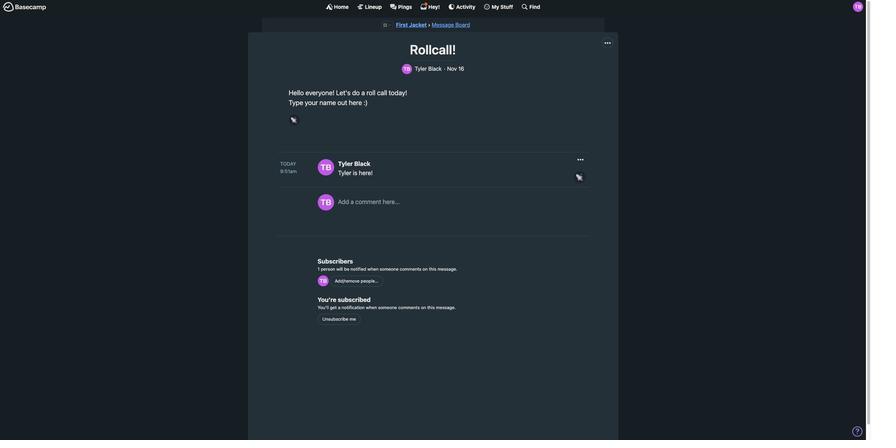 Task type: locate. For each thing, give the bounding box(es) containing it.
everyone!
[[306, 89, 335, 97]]

on for you're
[[421, 305, 426, 311]]

› message board
[[428, 22, 470, 28]]

roll
[[367, 89, 376, 97]]

me
[[350, 317, 356, 322]]

0 horizontal spatial black
[[355, 160, 371, 168]]

black left nov
[[429, 66, 442, 72]]

0 vertical spatial message.
[[438, 267, 458, 272]]

›
[[428, 22, 431, 28]]

pings
[[398, 4, 412, 10]]

let's
[[336, 89, 351, 97]]

0 vertical spatial when
[[368, 267, 379, 272]]

a inside you're subscribed you'll get a notification when someone comments on this message.
[[338, 305, 341, 311]]

a
[[362, 89, 365, 97], [351, 199, 354, 206], [338, 305, 341, 311]]

1 vertical spatial comments
[[399, 305, 420, 311]]

hey! button
[[421, 2, 440, 10]]

message
[[432, 22, 454, 28]]

1 vertical spatial this
[[428, 305, 435, 311]]

when up people…
[[368, 267, 379, 272]]

notification
[[342, 305, 365, 311]]

1 vertical spatial someone
[[378, 305, 397, 311]]

pings button
[[390, 3, 412, 10]]

0 vertical spatial black
[[429, 66, 442, 72]]

hello
[[289, 89, 304, 97]]

tyler down rollcall!
[[415, 66, 427, 72]]

someone
[[380, 267, 399, 272], [378, 305, 397, 311]]

activity
[[457, 4, 476, 10]]

first jacket link
[[396, 22, 427, 28]]

jacket
[[409, 22, 427, 28]]

tyler black
[[415, 66, 442, 72], [338, 160, 371, 168]]

9:51am
[[280, 168, 297, 174]]

0 vertical spatial this
[[429, 267, 437, 272]]

comments inside you're subscribed you'll get a notification when someone comments on this message.
[[399, 305, 420, 311]]

tyler black down rollcall!
[[415, 66, 442, 72]]

board
[[456, 22, 470, 28]]

a right get
[[338, 305, 341, 311]]

1 vertical spatial a
[[351, 199, 354, 206]]

a inside add a comment here… "button"
[[351, 199, 354, 206]]

my stuff
[[492, 4, 513, 10]]

0 horizontal spatial tyler black
[[338, 160, 371, 168]]

a for subscribed
[[338, 305, 341, 311]]

here
[[349, 99, 362, 107]]

0 vertical spatial comments
[[400, 267, 422, 272]]

comments
[[400, 267, 422, 272], [399, 305, 420, 311]]

when
[[368, 267, 379, 272], [366, 305, 377, 311]]

person
[[321, 267, 335, 272]]

when inside subscribers 1 person will be notified when someone comments on this message.
[[368, 267, 379, 272]]

unsubscribe me button
[[318, 314, 361, 325]]

on for subscribers
[[423, 267, 428, 272]]

someone inside subscribers 1 person will be notified when someone comments on this message.
[[380, 267, 399, 272]]

nov
[[448, 66, 457, 72]]

find button
[[522, 3, 541, 10]]

today
[[280, 161, 296, 167]]

1 vertical spatial message.
[[436, 305, 456, 311]]

tyler black image
[[854, 2, 864, 12], [402, 64, 412, 74], [318, 159, 334, 176], [318, 194, 334, 211], [318, 276, 329, 287]]

1 horizontal spatial a
[[351, 199, 354, 206]]

tyler up tyler is here!
[[338, 160, 353, 168]]

tyler left is on the top left of the page
[[338, 170, 352, 177]]

black up here!
[[355, 160, 371, 168]]

1 vertical spatial when
[[366, 305, 377, 311]]

0 horizontal spatial a
[[338, 305, 341, 311]]

2 vertical spatial tyler
[[338, 170, 352, 177]]

on inside you're subscribed you'll get a notification when someone comments on this message.
[[421, 305, 426, 311]]

this inside you're subscribed you'll get a notification when someone comments on this message.
[[428, 305, 435, 311]]

when inside you're subscribed you'll get a notification when someone comments on this message.
[[366, 305, 377, 311]]

tyler black up is on the top left of the page
[[338, 160, 371, 168]]

when for you're
[[366, 305, 377, 311]]

comments for you're
[[399, 305, 420, 311]]

2 vertical spatial a
[[338, 305, 341, 311]]

on inside subscribers 1 person will be notified when someone comments on this message.
[[423, 267, 428, 272]]

someone right notified
[[380, 267, 399, 272]]

black
[[429, 66, 442, 72], [355, 160, 371, 168]]

someone down people…
[[378, 305, 397, 311]]

message. inside you're subscribed you'll get a notification when someone comments on this message.
[[436, 305, 456, 311]]

add/remove people…
[[335, 279, 379, 284]]

someone for you're
[[378, 305, 397, 311]]

1 horizontal spatial black
[[429, 66, 442, 72]]

tyler
[[415, 66, 427, 72], [338, 160, 353, 168], [338, 170, 352, 177]]

this
[[429, 267, 437, 272], [428, 305, 435, 311]]

2 horizontal spatial a
[[362, 89, 365, 97]]

0 vertical spatial a
[[362, 89, 365, 97]]

this inside subscribers 1 person will be notified when someone comments on this message.
[[429, 267, 437, 272]]

tyler is here!
[[338, 170, 373, 177]]

1 vertical spatial on
[[421, 305, 426, 311]]

0 vertical spatial tyler black
[[415, 66, 442, 72]]

subscribed
[[338, 297, 371, 304]]

comments inside subscribers 1 person will be notified when someone comments on this message.
[[400, 267, 422, 272]]

this for subscribers
[[429, 267, 437, 272]]

find
[[530, 4, 541, 10]]

message. inside subscribers 1 person will be notified when someone comments on this message.
[[438, 267, 458, 272]]

call
[[377, 89, 387, 97]]

a inside "hello everyone! let's do a roll call today! type your name out here :)"
[[362, 89, 365, 97]]

0 vertical spatial someone
[[380, 267, 399, 272]]

main element
[[0, 0, 867, 13]]

1 horizontal spatial tyler black
[[415, 66, 442, 72]]

hello everyone! let's do a roll call today! type your name out here :)
[[289, 89, 408, 107]]

will
[[337, 267, 343, 272]]

message. for you're
[[436, 305, 456, 311]]

a right do
[[362, 89, 365, 97]]

a right add
[[351, 199, 354, 206]]

message.
[[438, 267, 458, 272], [436, 305, 456, 311]]

stuff
[[501, 4, 513, 10]]

hey!
[[429, 4, 440, 10]]

message board link
[[432, 22, 470, 28]]

1
[[318, 267, 320, 272]]

on
[[423, 267, 428, 272], [421, 305, 426, 311]]

someone inside you're subscribed you'll get a notification when someone comments on this message.
[[378, 305, 397, 311]]

16
[[459, 66, 465, 72]]

when right notification on the left bottom
[[366, 305, 377, 311]]

add/remove
[[335, 279, 360, 284]]

add a comment here…
[[338, 199, 400, 206]]

lineup
[[365, 4, 382, 10]]

your
[[305, 99, 318, 107]]

0 vertical spatial on
[[423, 267, 428, 272]]

here…
[[383, 199, 400, 206]]

message. for subscribers
[[438, 267, 458, 272]]



Task type: vqa. For each thing, say whether or not it's contained in the screenshot.
'it'
no



Task type: describe. For each thing, give the bounding box(es) containing it.
people…
[[361, 279, 379, 284]]

today element
[[280, 160, 296, 168]]

type
[[289, 99, 303, 107]]

is
[[353, 170, 358, 177]]

1 vertical spatial tyler
[[338, 160, 353, 168]]

you're subscribed you'll get a notification when someone comments on this message.
[[318, 297, 456, 311]]

switch accounts image
[[3, 2, 46, 12]]

today!
[[389, 89, 408, 97]]

lineup link
[[357, 3, 382, 10]]

unsubscribe me
[[323, 317, 356, 322]]

today link
[[280, 160, 311, 168]]

9:51am element
[[280, 168, 297, 174]]

comment
[[356, 199, 381, 206]]

this for you're
[[428, 305, 435, 311]]

:)
[[364, 99, 368, 107]]

name
[[320, 99, 336, 107]]

tyler black image inside main element
[[854, 2, 864, 12]]

9:51am link
[[280, 168, 311, 175]]

do
[[352, 89, 360, 97]]

nov 16
[[448, 66, 465, 72]]

subscribers 1 person will be notified when someone comments on this message.
[[318, 258, 458, 272]]

here!
[[359, 170, 373, 177]]

1 vertical spatial black
[[355, 160, 371, 168]]

rollcall!
[[410, 42, 456, 57]]

get
[[330, 305, 337, 311]]

first jacket
[[396, 22, 427, 28]]

first
[[396, 22, 408, 28]]

1 vertical spatial tyler black
[[338, 160, 371, 168]]

a for everyone!
[[362, 89, 365, 97]]

nov 16 element
[[448, 66, 465, 72]]

add a comment here… button
[[338, 194, 583, 225]]

be
[[344, 267, 350, 272]]

you'll
[[318, 305, 329, 311]]

home link
[[326, 3, 349, 10]]

you're
[[318, 297, 337, 304]]

add/remove people… link
[[330, 276, 383, 287]]

add
[[338, 199, 349, 206]]

my stuff button
[[484, 3, 513, 10]]

home
[[334, 4, 349, 10]]

someone for subscribers
[[380, 267, 399, 272]]

out
[[338, 99, 347, 107]]

today 9:51am
[[280, 161, 297, 174]]

subscribers
[[318, 258, 353, 265]]

notified
[[351, 267, 367, 272]]

my
[[492, 4, 500, 10]]

unsubscribe
[[323, 317, 349, 322]]

0 vertical spatial tyler
[[415, 66, 427, 72]]

comments for subscribers
[[400, 267, 422, 272]]

activity link
[[448, 3, 476, 10]]

when for subscribers
[[368, 267, 379, 272]]



